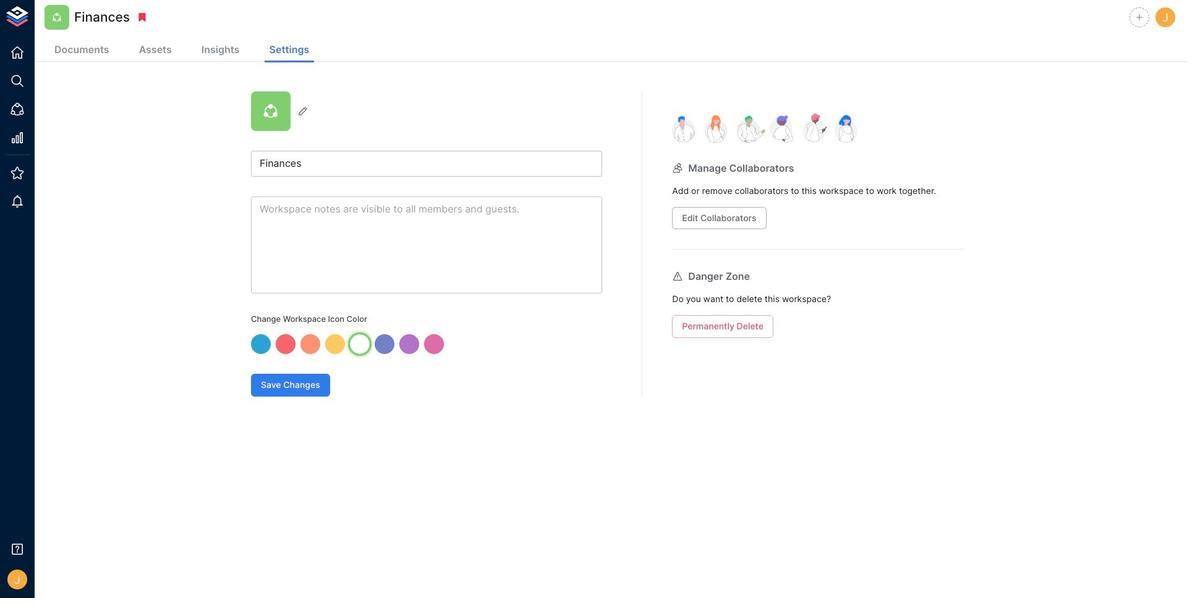 Task type: vqa. For each thing, say whether or not it's contained in the screenshot.
"Workspace Name" text box
yes



Task type: describe. For each thing, give the bounding box(es) containing it.
Workspace notes are visible to all members and guests. text field
[[251, 197, 603, 294]]

Workspace Name text field
[[251, 151, 603, 177]]



Task type: locate. For each thing, give the bounding box(es) containing it.
remove bookmark image
[[137, 12, 148, 23]]



